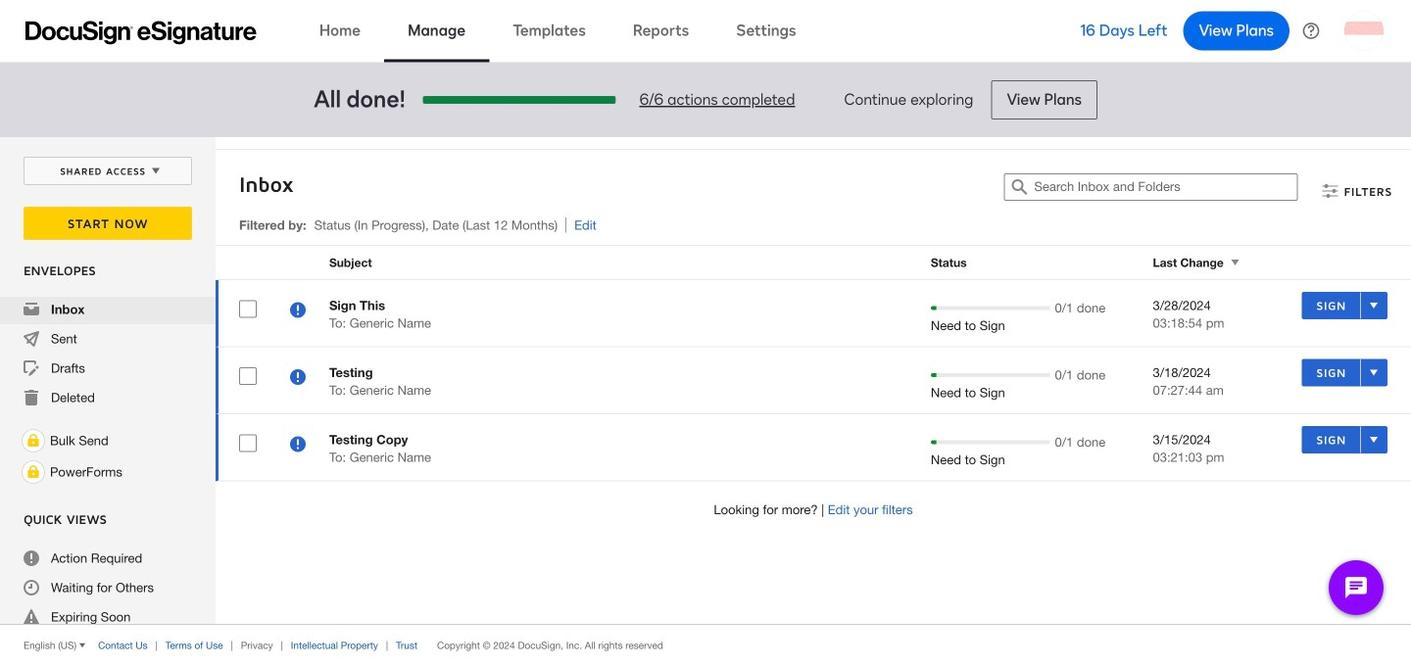 Task type: locate. For each thing, give the bounding box(es) containing it.
0 vertical spatial need to sign image
[[290, 302, 306, 321]]

1 vertical spatial need to sign image
[[290, 437, 306, 455]]

need to sign image
[[290, 370, 306, 388]]

need to sign image up need to sign image
[[290, 302, 306, 321]]

sent image
[[24, 331, 39, 347]]

lock image
[[22, 429, 45, 453]]

clock image
[[24, 580, 39, 596]]

Search Inbox and Folders text field
[[1035, 174, 1297, 200]]

draft image
[[24, 361, 39, 376]]

need to sign image
[[290, 302, 306, 321], [290, 437, 306, 455]]

more info region
[[0, 624, 1412, 667]]

need to sign image down need to sign image
[[290, 437, 306, 455]]

1 need to sign image from the top
[[290, 302, 306, 321]]



Task type: vqa. For each thing, say whether or not it's contained in the screenshot.
star filled Icon
no



Task type: describe. For each thing, give the bounding box(es) containing it.
alert image
[[24, 610, 39, 625]]

trash image
[[24, 390, 39, 406]]

2 need to sign image from the top
[[290, 437, 306, 455]]

lock image
[[22, 461, 45, 484]]

docusign esignature image
[[25, 21, 257, 45]]

your uploaded profile image image
[[1345, 11, 1384, 50]]

inbox image
[[24, 302, 39, 318]]

secondary navigation region
[[0, 137, 1412, 667]]

action required image
[[24, 551, 39, 567]]



